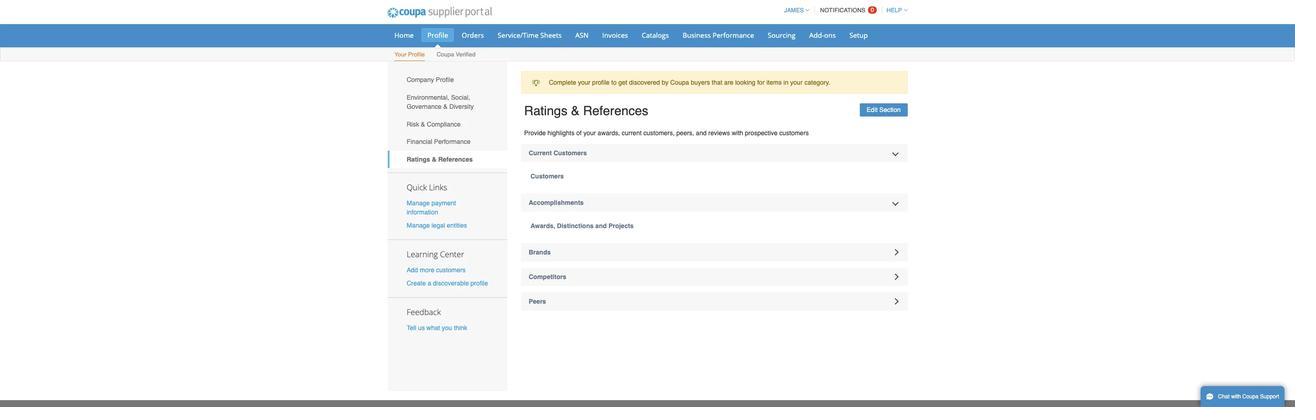 Task type: vqa. For each thing, say whether or not it's contained in the screenshot.
The Suspicion
no



Task type: describe. For each thing, give the bounding box(es) containing it.
manage for manage payment information
[[407, 200, 430, 207]]

invoices link
[[596, 28, 634, 42]]

chat
[[1218, 394, 1230, 401]]

peers button
[[521, 293, 908, 311]]

profile for company profile
[[436, 76, 454, 84]]

tell us what you think button
[[407, 324, 467, 333]]

0 horizontal spatial ratings & references
[[407, 156, 473, 163]]

current customers
[[529, 150, 587, 157]]

financial performance link
[[388, 133, 507, 151]]

environmental, social, governance & diversity
[[407, 94, 474, 110]]

1 vertical spatial profile
[[471, 280, 488, 288]]

orders
[[462, 31, 484, 40]]

current customers button
[[521, 144, 908, 162]]

accomplishments
[[529, 199, 584, 207]]

you
[[442, 325, 452, 332]]

brands button
[[521, 244, 908, 262]]

more
[[420, 267, 434, 274]]

social,
[[451, 94, 470, 101]]

learning center
[[407, 249, 464, 260]]

awards,
[[531, 223, 555, 230]]

0 horizontal spatial ratings
[[407, 156, 430, 163]]

current
[[529, 150, 552, 157]]

tell
[[407, 325, 416, 332]]

profile for your profile
[[408, 51, 425, 58]]

asn link
[[569, 28, 595, 42]]

category.
[[805, 79, 830, 86]]

center
[[440, 249, 464, 260]]

add-ons
[[809, 31, 836, 40]]

notifications 0
[[820, 6, 874, 14]]

add
[[407, 267, 418, 274]]

profile link
[[422, 28, 454, 42]]

sourcing
[[768, 31, 796, 40]]

environmental,
[[407, 94, 449, 101]]

compliance
[[427, 121, 461, 128]]

orders link
[[456, 28, 490, 42]]

1 horizontal spatial ratings & references
[[524, 104, 648, 118]]

highlights
[[548, 130, 575, 137]]

0 vertical spatial with
[[732, 130, 743, 137]]

setup
[[850, 31, 868, 40]]

your right complete
[[578, 79, 590, 86]]

risk & compliance
[[407, 121, 461, 128]]

navigation containing notifications 0
[[780, 1, 908, 19]]

complete
[[549, 79, 576, 86]]

financial performance
[[407, 138, 471, 146]]

competitors
[[529, 274, 566, 281]]

are
[[724, 79, 734, 86]]

company profile
[[407, 76, 454, 84]]

section
[[879, 106, 901, 114]]

brands heading
[[521, 244, 908, 262]]

0 vertical spatial profile
[[427, 31, 448, 40]]

add more customers link
[[407, 267, 466, 274]]

home
[[394, 31, 414, 40]]

that
[[712, 79, 723, 86]]

links
[[429, 182, 447, 193]]

& up of
[[571, 104, 580, 118]]

1 vertical spatial references
[[438, 156, 473, 163]]

tell us what you think
[[407, 325, 467, 332]]

& right risk
[[421, 121, 425, 128]]

peers
[[529, 298, 546, 306]]

coupa inside alert
[[670, 79, 689, 86]]

manage legal entities link
[[407, 222, 467, 229]]

payment
[[432, 200, 456, 207]]

peers heading
[[521, 293, 908, 311]]

edit section link
[[860, 104, 908, 117]]

current
[[622, 130, 642, 137]]

support
[[1260, 394, 1279, 401]]

buyers
[[691, 79, 710, 86]]

to
[[611, 79, 617, 86]]

add more customers
[[407, 267, 466, 274]]

catalogs
[[642, 31, 669, 40]]

1 horizontal spatial ratings
[[524, 104, 568, 118]]

by
[[662, 79, 669, 86]]

competitors heading
[[521, 268, 908, 287]]

profile inside alert
[[592, 79, 610, 86]]

quick links
[[407, 182, 447, 193]]

create a discoverable profile
[[407, 280, 488, 288]]

us
[[418, 325, 425, 332]]

ratings & references link
[[388, 151, 507, 168]]

feedback
[[407, 307, 441, 318]]

governance
[[407, 103, 442, 110]]

business performance
[[683, 31, 754, 40]]

accomplishments heading
[[521, 194, 908, 212]]

performance for business performance
[[713, 31, 754, 40]]

service/time sheets link
[[492, 28, 568, 42]]

chat with coupa support
[[1218, 394, 1279, 401]]

& inside environmental, social, governance & diversity
[[443, 103, 448, 110]]

manage for manage legal entities
[[407, 222, 430, 229]]

diversity
[[449, 103, 474, 110]]

peers,
[[676, 130, 694, 137]]

verified
[[456, 51, 476, 58]]

looking
[[735, 79, 756, 86]]

james
[[784, 7, 804, 14]]

notifications
[[820, 7, 866, 14]]

environmental, social, governance & diversity link
[[388, 89, 507, 116]]

business performance link
[[677, 28, 760, 42]]

performance for financial performance
[[434, 138, 471, 146]]

your
[[394, 51, 406, 58]]

0
[[871, 6, 874, 13]]



Task type: locate. For each thing, give the bounding box(es) containing it.
prospective
[[745, 130, 778, 137]]

1 vertical spatial with
[[1231, 394, 1241, 401]]

0 vertical spatial coupa
[[437, 51, 454, 58]]

0 horizontal spatial coupa
[[437, 51, 454, 58]]

0 horizontal spatial and
[[595, 223, 607, 230]]

navigation
[[780, 1, 908, 19]]

sheets
[[540, 31, 562, 40]]

ratings & references up of
[[524, 104, 648, 118]]

coupa right by
[[670, 79, 689, 86]]

information
[[407, 209, 438, 216]]

asn
[[575, 31, 589, 40]]

customers
[[554, 150, 587, 157], [531, 173, 564, 180]]

brands
[[529, 249, 551, 256]]

company
[[407, 76, 434, 84]]

references down 'financial performance' link
[[438, 156, 473, 163]]

manage inside manage payment information
[[407, 200, 430, 207]]

get
[[618, 79, 627, 86]]

and
[[696, 130, 707, 137], [595, 223, 607, 230]]

coupa verified link
[[436, 49, 476, 61]]

and right peers,
[[696, 130, 707, 137]]

entities
[[447, 222, 467, 229]]

profile left to
[[592, 79, 610, 86]]

james link
[[780, 7, 809, 14]]

1 vertical spatial coupa
[[670, 79, 689, 86]]

ratings up provide
[[524, 104, 568, 118]]

profile right your
[[408, 51, 425, 58]]

0 vertical spatial ratings
[[524, 104, 568, 118]]

distinctions
[[557, 223, 594, 230]]

1 vertical spatial ratings & references
[[407, 156, 473, 163]]

of
[[576, 130, 582, 137]]

coupa
[[437, 51, 454, 58], [670, 79, 689, 86], [1243, 394, 1259, 401]]

legal
[[432, 222, 445, 229]]

and left projects
[[595, 223, 607, 230]]

coupa verified
[[437, 51, 476, 58]]

edit section
[[867, 106, 901, 114]]

0 horizontal spatial references
[[438, 156, 473, 163]]

help link
[[883, 7, 908, 14]]

what
[[427, 325, 440, 332]]

performance right business
[[713, 31, 754, 40]]

performance
[[713, 31, 754, 40], [434, 138, 471, 146]]

accomplishments button
[[521, 194, 908, 212]]

learning
[[407, 249, 438, 260]]

think
[[454, 325, 467, 332]]

1 manage from the top
[[407, 200, 430, 207]]

2 vertical spatial profile
[[436, 76, 454, 84]]

1 horizontal spatial customers
[[779, 130, 809, 137]]

complete your profile to get discovered by coupa buyers that are looking for items in your category. alert
[[521, 71, 908, 94]]

your
[[578, 79, 590, 86], [790, 79, 803, 86], [583, 130, 596, 137]]

your profile link
[[394, 49, 425, 61]]

profile down coupa supplier portal image
[[427, 31, 448, 40]]

1 vertical spatial customers
[[531, 173, 564, 180]]

0 horizontal spatial customers
[[436, 267, 466, 274]]

manage down information
[[407, 222, 430, 229]]

home link
[[388, 28, 420, 42]]

coupa left support
[[1243, 394, 1259, 401]]

create
[[407, 280, 426, 288]]

provide highlights of your awards, current customers, peers, and reviews with prospective customers
[[524, 130, 809, 137]]

customers down of
[[554, 150, 587, 157]]

setup link
[[844, 28, 874, 42]]

1 horizontal spatial with
[[1231, 394, 1241, 401]]

coupa left verified
[[437, 51, 454, 58]]

2 vertical spatial coupa
[[1243, 394, 1259, 401]]

1 vertical spatial ratings
[[407, 156, 430, 163]]

add-ons link
[[803, 28, 842, 42]]

complete your profile to get discovered by coupa buyers that are looking for items in your category.
[[549, 79, 830, 86]]

a
[[428, 280, 431, 288]]

business
[[683, 31, 711, 40]]

1 horizontal spatial references
[[583, 104, 648, 118]]

references up awards,
[[583, 104, 648, 118]]

discovered
[[629, 79, 660, 86]]

1 vertical spatial customers
[[436, 267, 466, 274]]

provide
[[524, 130, 546, 137]]

0 vertical spatial customers
[[779, 130, 809, 137]]

your right of
[[583, 130, 596, 137]]

coupa supplier portal image
[[381, 1, 498, 24]]

profile up environmental, social, governance & diversity link at the left
[[436, 76, 454, 84]]

chat with coupa support button
[[1201, 387, 1285, 408]]

1 horizontal spatial performance
[[713, 31, 754, 40]]

0 vertical spatial customers
[[554, 150, 587, 157]]

quick
[[407, 182, 427, 193]]

create a discoverable profile link
[[407, 280, 488, 288]]

customers,
[[643, 130, 675, 137]]

reviews
[[708, 130, 730, 137]]

ratings & references
[[524, 104, 648, 118], [407, 156, 473, 163]]

0 vertical spatial performance
[[713, 31, 754, 40]]

help
[[887, 7, 902, 14]]

with right reviews
[[732, 130, 743, 137]]

0 horizontal spatial performance
[[434, 138, 471, 146]]

profile
[[592, 79, 610, 86], [471, 280, 488, 288]]

ratings down financial
[[407, 156, 430, 163]]

manage legal entities
[[407, 222, 467, 229]]

customers
[[779, 130, 809, 137], [436, 267, 466, 274]]

&
[[443, 103, 448, 110], [571, 104, 580, 118], [421, 121, 425, 128], [432, 156, 437, 163]]

with right chat on the bottom
[[1231, 394, 1241, 401]]

ons
[[824, 31, 836, 40]]

awards, distinctions and projects
[[531, 223, 634, 230]]

0 vertical spatial profile
[[592, 79, 610, 86]]

0 horizontal spatial profile
[[471, 280, 488, 288]]

sourcing link
[[762, 28, 802, 42]]

0 vertical spatial and
[[696, 130, 707, 137]]

customers right prospective
[[779, 130, 809, 137]]

coupa inside button
[[1243, 394, 1259, 401]]

for
[[757, 79, 765, 86]]

items
[[767, 79, 782, 86]]

0 vertical spatial manage
[[407, 200, 430, 207]]

manage payment information link
[[407, 200, 456, 216]]

1 horizontal spatial coupa
[[670, 79, 689, 86]]

1 horizontal spatial and
[[696, 130, 707, 137]]

ratings & references down financial performance
[[407, 156, 473, 163]]

manage payment information
[[407, 200, 456, 216]]

0 horizontal spatial with
[[732, 130, 743, 137]]

service/time
[[498, 31, 539, 40]]

1 horizontal spatial profile
[[592, 79, 610, 86]]

in
[[784, 79, 789, 86]]

& left "diversity"
[[443, 103, 448, 110]]

catalogs link
[[636, 28, 675, 42]]

performance down risk & compliance link
[[434, 138, 471, 146]]

edit
[[867, 106, 878, 114]]

your right in on the top right of page
[[790, 79, 803, 86]]

0 vertical spatial ratings & references
[[524, 104, 648, 118]]

profile right discoverable
[[471, 280, 488, 288]]

1 vertical spatial manage
[[407, 222, 430, 229]]

risk & compliance link
[[388, 116, 507, 133]]

1 vertical spatial profile
[[408, 51, 425, 58]]

service/time sheets
[[498, 31, 562, 40]]

2 horizontal spatial coupa
[[1243, 394, 1259, 401]]

0 vertical spatial references
[[583, 104, 648, 118]]

customers inside dropdown button
[[554, 150, 587, 157]]

& down financial performance
[[432, 156, 437, 163]]

1 vertical spatial and
[[595, 223, 607, 230]]

current customers heading
[[521, 144, 908, 162]]

1 vertical spatial performance
[[434, 138, 471, 146]]

your profile
[[394, 51, 425, 58]]

discoverable
[[433, 280, 469, 288]]

manage up information
[[407, 200, 430, 207]]

with inside button
[[1231, 394, 1241, 401]]

customers down current
[[531, 173, 564, 180]]

customers up discoverable
[[436, 267, 466, 274]]

2 manage from the top
[[407, 222, 430, 229]]

company profile link
[[388, 71, 507, 89]]



